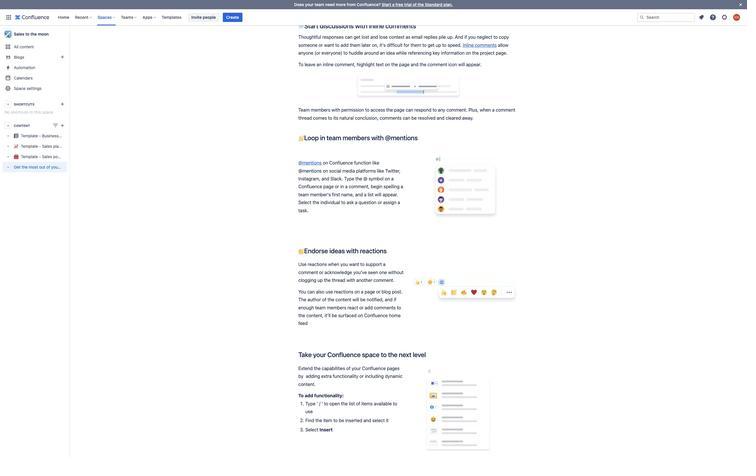 Task type: vqa. For each thing, say whether or not it's contained in the screenshot.
comment. inside Team members with permission to access the page can respond to any comment. Plus, when a comment thread comes to its natural conclusion, comments can be resolved and cleared away.
yes



Task type: locate. For each thing, give the bounding box(es) containing it.
comment
[[428, 62, 448, 67], [496, 107, 516, 113], [299, 270, 318, 275]]

on right the @mentions link at the top of page
[[323, 160, 328, 166]]

2 them from the left
[[411, 42, 422, 48]]

standard
[[425, 2, 443, 7]]

0 vertical spatial comment.
[[447, 107, 468, 113]]

0 vertical spatial want
[[324, 42, 334, 48]]

0 vertical spatial up
[[436, 42, 441, 48]]

1 - from the top
[[39, 134, 41, 138]]

- left business
[[39, 134, 41, 138]]

up inside thoughtful responses can get lost and lose context as email replies pile up. and if you neglect to copy someone or want to add them later on, it's difficult for them to get up to speed.
[[436, 42, 441, 48]]

confluence up capabilities
[[328, 351, 361, 359]]

while
[[396, 50, 407, 56]]

and inside you can also use reactions on a page or blog post. the author of the content will be notified, and if enough team members react or add comments to the content, it'll be surfaced on confluence home feed
[[385, 297, 393, 302]]

1 vertical spatial list
[[349, 401, 355, 406]]

will down begin
[[375, 192, 382, 197]]

if right and
[[465, 35, 467, 40]]

sales for template - sales portal
[[42, 154, 52, 159]]

the left next
[[388, 351, 398, 359]]

1 vertical spatial template
[[21, 144, 38, 149]]

in left this
[[30, 110, 33, 115]]

referencing
[[408, 50, 432, 56]]

and down any
[[437, 115, 445, 121]]

out
[[39, 165, 45, 170]]

inline down everyone)
[[323, 62, 334, 67]]

template up template - sales portal link
[[21, 144, 38, 149]]

0 horizontal spatial want
[[324, 42, 334, 48]]

0 vertical spatial copy image
[[416, 22, 423, 29]]

be down respond
[[412, 115, 417, 121]]

template inside the template - business review link
[[21, 134, 38, 138]]

0 horizontal spatial them
[[350, 42, 361, 48]]

2 to from the top
[[299, 393, 304, 398]]

will
[[459, 62, 465, 67], [375, 192, 382, 197], [353, 297, 360, 302]]

next
[[399, 351, 412, 359]]

thread down team
[[299, 115, 312, 121]]

1 horizontal spatial use
[[326, 289, 333, 294]]

1 vertical spatial appear.
[[383, 192, 398, 197]]

template inside template - sales planning link
[[21, 144, 38, 149]]

0 horizontal spatial comment.
[[374, 278, 395, 283]]

1 vertical spatial comment.
[[374, 278, 395, 283]]

tree containing template - business review
[[2, 131, 82, 172]]

loop in team members with @mentions
[[304, 134, 418, 142]]

trial
[[405, 2, 412, 7]]

member's
[[310, 192, 331, 197]]

the right open
[[341, 401, 348, 406]]

2 vertical spatial comment
[[299, 270, 318, 275]]

type left '/' at the left
[[306, 401, 316, 406]]

to inside on confluence function like @mentions on social media platforms like twitter, instagram, and slack. type the @ symbol on a confluence page or in a comment, begin spelling a team member's first name, and a list will appear. select the individual to ask a question or assign a task.
[[342, 200, 346, 205]]

it'll
[[325, 313, 331, 318]]

twitter,
[[386, 168, 401, 173]]

available
[[374, 401, 392, 406]]

context
[[389, 35, 405, 40]]

appswitcher icon image
[[5, 14, 12, 21]]

banner
[[0, 9, 748, 25]]

template - sales planning link
[[2, 141, 69, 152]]

1 horizontal spatial them
[[411, 42, 422, 48]]

sales up 'all'
[[14, 32, 24, 36]]

an inside allow anyone (or everyone) to huddle around an idea while referencing key information on the project page.
[[380, 50, 385, 56]]

0 vertical spatial to
[[299, 62, 304, 67]]

comment inside use reactions when you want to support a comment or acknowledge you've seen one without clogging up the thread with another comment.
[[299, 270, 318, 275]]

1 vertical spatial -
[[39, 144, 41, 149]]

or inside extend the capabilities of your confluence pages by  adding extra functionality or including dynamic content.
[[360, 374, 364, 379]]

team inside tree
[[61, 165, 70, 170]]

2 horizontal spatial in
[[341, 184, 344, 189]]

search image
[[640, 15, 645, 20]]

members up comes
[[311, 107, 331, 113]]

to left the ask
[[342, 200, 346, 205]]

type ' / ' to open the list of items available to use
[[306, 401, 399, 414]]

page inside on confluence function like @mentions on social media platforms like twitter, instagram, and slack. type the @ symbol on a confluence page or in a comment, begin spelling a team member's first name, and a list will appear. select the individual to ask a question or assign a task.
[[324, 184, 334, 189]]

with up "lost"
[[356, 22, 368, 30]]

1 vertical spatial in
[[320, 134, 326, 142]]

0 vertical spatial @mentions
[[385, 134, 418, 142]]

3 template from the top
[[21, 154, 38, 159]]

to inside you can also use reactions on a page or blog post. the author of the content will be notified, and if enough team members react or add comments to the content, it'll be surfaced on confluence home feed
[[397, 305, 401, 310]]

0 vertical spatial comment
[[428, 62, 448, 67]]

reactions inside use reactions when you want to support a comment or acknowledge you've seen one without clogging up the thread with another comment.
[[308, 262, 327, 267]]

1 horizontal spatial appear.
[[467, 62, 482, 67]]

1 vertical spatial sales
[[42, 144, 52, 149]]

0 vertical spatial get
[[354, 35, 361, 40]]

get down the replies
[[428, 42, 435, 48]]

email
[[412, 35, 423, 40]]

an
[[380, 50, 385, 56], [317, 62, 322, 67]]

space inside tree
[[71, 165, 82, 170]]

to add functionality:
[[299, 393, 344, 398]]

loop
[[304, 134, 319, 142]]

does
[[295, 2, 304, 7]]

invite people
[[191, 15, 216, 20]]

responses
[[323, 35, 344, 40]]

if inside you can also use reactions on a page or blog post. the author of the content will be notified, and if enough team members react or add comments to the content, it'll be surfaced on confluence home feed
[[394, 297, 397, 302]]

3 - from the top
[[39, 154, 41, 159]]

comment, inside on confluence function like @mentions on social media platforms like twitter, instagram, and slack. type the @ symbol on a confluence page or in a comment, begin spelling a team member's first name, and a list will appear. select the individual to ask a question or assign a task.
[[349, 184, 370, 189]]

a down twitter,
[[392, 176, 394, 181]]

can right responses
[[345, 35, 353, 40]]

1 horizontal spatial reactions
[[335, 289, 354, 294]]

page inside team members with permission to access the page can respond to any comment. plus, when a comment thread comes to its natural conclusion, comments can be resolved and cleared away.
[[395, 107, 405, 113]]

platforms
[[357, 168, 376, 173]]

add inside thoughtful responses can get lost and lose context as email replies pile up. and if you neglect to copy someone or want to add them later on, it's difficult for them to get up to speed.
[[341, 42, 349, 48]]

comments up context
[[386, 22, 417, 30]]

the
[[418, 2, 424, 7], [30, 32, 37, 36], [473, 50, 479, 56], [392, 62, 398, 67], [420, 62, 427, 67], [387, 107, 393, 113], [22, 165, 28, 170], [356, 176, 363, 181], [313, 200, 320, 205], [324, 278, 331, 283], [328, 297, 335, 302], [299, 313, 305, 318], [388, 351, 398, 359], [314, 366, 321, 371], [341, 401, 348, 406], [316, 418, 322, 423]]

confluence inside extend the capabilities of your confluence pages by  adding extra functionality or including dynamic content.
[[362, 366, 386, 371]]

comments inside you can also use reactions on a page or blog post. the author of the content will be notified, and if enough team members react or add comments to the content, it'll be surfaced on confluence home feed
[[374, 305, 396, 310]]

reactions up react
[[335, 289, 354, 294]]

template for template - sales portal
[[21, 154, 38, 159]]

- inside template - sales planning link
[[39, 144, 41, 149]]

1 to from the top
[[299, 62, 304, 67]]

in right loop
[[320, 134, 326, 142]]

0 horizontal spatial type
[[306, 401, 316, 406]]

want inside thoughtful responses can get lost and lose context as email replies pile up. and if you neglect to copy someone or want to add them later on, it's difficult for them to get up to speed.
[[324, 42, 334, 48]]

1 vertical spatial when
[[328, 262, 340, 267]]

home link
[[56, 13, 71, 22]]

sales for template - sales planning
[[42, 144, 52, 149]]

0 horizontal spatial space
[[42, 110, 53, 115]]

highlight
[[357, 62, 375, 67]]

reactions inside you can also use reactions on a page or blog post. the author of the content will be notified, and if enough team members react or add comments to the content, it'll be surfaced on confluence home feed
[[335, 289, 354, 294]]

:wave: image
[[299, 136, 304, 142], [299, 136, 304, 142]]

comments inside team members with permission to access the page can respond to any comment. plus, when a comment thread comes to its natural conclusion, comments can be resolved and cleared away.
[[380, 115, 402, 121]]

- inside the template - business review link
[[39, 134, 41, 138]]

1 horizontal spatial thread
[[332, 278, 346, 283]]

add
[[341, 42, 349, 48], [365, 305, 373, 310], [305, 393, 313, 398]]

inline for comment,
[[323, 62, 334, 67]]

2 vertical spatial sales
[[42, 154, 52, 159]]

to for to leave an inline comment, highlight text on the page and the comment icon will appear.
[[299, 62, 304, 67]]

seen
[[368, 270, 378, 275]]

template - sales planning
[[21, 144, 69, 149]]

0 horizontal spatial you
[[341, 262, 348, 267]]

comments down notified,
[[374, 305, 396, 310]]

@mentions down the @mentions link at the top of page
[[299, 168, 322, 173]]

page up notified,
[[365, 289, 375, 294]]

use reactions when you want to support a comment or acknowledge you've seen one without clogging up the thread with another comment.
[[299, 262, 405, 283]]

@mentions down team members with permission to access the page can respond to any comment. plus, when a comment thread comes to its natural conclusion, comments can be resolved and cleared away.
[[385, 134, 418, 142]]

- up the template - sales portal on the left
[[39, 144, 41, 149]]

cleared
[[446, 115, 461, 121]]

use up find
[[306, 409, 313, 414]]

inline for comments
[[369, 22, 384, 30]]

dynamic
[[385, 374, 403, 379]]

2 - from the top
[[39, 144, 41, 149]]

list up the question
[[368, 192, 374, 197]]

when right plus,
[[480, 107, 491, 113]]

appear. inside on confluence function like @mentions on social media platforms like twitter, instagram, and slack. type the @ symbol on a confluence page or in a comment, begin spelling a team member's first name, and a list will appear. select the individual to ask a question or assign a task.
[[383, 192, 398, 197]]

get the most out of your team space
[[14, 165, 82, 170]]

select down find
[[306, 427, 319, 432]]

difficult
[[387, 42, 403, 48]]

comment.
[[447, 107, 468, 113], [374, 278, 395, 283]]

template for template - business review
[[21, 134, 38, 138]]

confluence image
[[15, 14, 49, 21], [15, 14, 49, 21]]

a up one
[[383, 262, 386, 267]]

@mentions up instagram,
[[299, 160, 322, 166]]

1 vertical spatial if
[[394, 297, 397, 302]]

0 vertical spatial type
[[344, 176, 355, 181]]

1 vertical spatial thread
[[332, 278, 346, 283]]

you up acknowledge in the left of the page
[[341, 262, 348, 267]]

2 horizontal spatial reactions
[[360, 247, 387, 255]]

confluence down notified,
[[365, 313, 388, 318]]

the inside type ' / ' to open the list of items available to use
[[341, 401, 348, 406]]

0 vertical spatial list
[[368, 192, 374, 197]]

team down portal on the left top
[[61, 165, 70, 170]]

comment, down @
[[349, 184, 370, 189]]

start
[[382, 2, 392, 7], [304, 22, 319, 30]]

a inside use reactions when you want to support a comment or acknowledge you've seen one without clogging up the thread with another comment.
[[383, 262, 386, 267]]

1 vertical spatial inline
[[323, 62, 334, 67]]

to down pile
[[443, 42, 447, 48]]

1 vertical spatial select
[[306, 427, 319, 432]]

to up all content
[[25, 32, 29, 36]]

appear. down project in the right of the page
[[467, 62, 482, 67]]

2 vertical spatial @mentions
[[299, 168, 322, 173]]

with inside team members with permission to access the page can respond to any comment. plus, when a comment thread comes to its natural conclusion, comments can be resolved and cleared away.
[[332, 107, 341, 113]]

settings icon image
[[722, 14, 729, 21]]

add down content.
[[305, 393, 313, 398]]

0 horizontal spatial '
[[317, 401, 318, 406]]

1 horizontal spatial copy image
[[426, 351, 433, 358]]

team inside you can also use reactions on a page or blog post. the author of the content will be notified, and if enough team members react or add comments to the content, it'll be surfaced on confluence home feed
[[316, 305, 326, 310]]

page inside you can also use reactions on a page or blog post. the author of the content will be notified, and if enough team members react or add comments to the content, it'll be surfaced on confluence home feed
[[365, 289, 375, 294]]

reactions down endorse
[[308, 262, 327, 267]]

idea
[[387, 50, 395, 56]]

members
[[311, 107, 331, 113], [343, 134, 370, 142], [327, 305, 347, 310]]

2 vertical spatial reactions
[[335, 289, 354, 294]]

templates link
[[160, 13, 183, 22]]

list left items
[[349, 401, 355, 406]]

1 horizontal spatial up
[[436, 42, 441, 48]]

calendars
[[14, 76, 33, 80]]

with for permission
[[332, 107, 341, 113]]

on right the text
[[385, 62, 391, 67]]

collapse sidebar image
[[63, 28, 76, 40]]

notification icon image
[[699, 14, 706, 21]]

in inside "space" element
[[30, 110, 33, 115]]

2 horizontal spatial comment
[[496, 107, 516, 113]]

2 vertical spatial -
[[39, 154, 41, 159]]

appear. up assign on the right top of the page
[[383, 192, 398, 197]]

template - sales portal
[[21, 154, 64, 159]]

your up functionality
[[352, 366, 361, 371]]

sales down template - business review
[[42, 144, 52, 149]]

for
[[404, 42, 410, 48]]

1 vertical spatial content
[[336, 297, 352, 302]]

to down content.
[[299, 393, 304, 398]]

team members with permission to access the page can respond to any comment. plus, when a comment thread comes to its natural conclusion, comments can be resolved and cleared away.
[[299, 107, 517, 121]]

home
[[389, 313, 401, 318]]

1 vertical spatial comment,
[[349, 184, 370, 189]]

with right ideas at left bottom
[[347, 247, 359, 255]]

0 horizontal spatial content
[[20, 44, 34, 49]]

0 vertical spatial you
[[469, 35, 476, 40]]

extend the capabilities of your confluence pages by  adding extra functionality or including dynamic content.
[[299, 366, 404, 387]]

start a free trial of the standard plan. link
[[382, 2, 453, 7]]

thread inside use reactions when you want to support a comment or acknowledge you've seen one without clogging up the thread with another comment.
[[332, 278, 346, 283]]

0 horizontal spatial up
[[318, 278, 323, 283]]

close image
[[738, 1, 745, 8]]

the up it'll
[[328, 297, 335, 302]]

copy image
[[418, 134, 425, 141], [426, 351, 433, 358]]

on
[[466, 50, 471, 56], [385, 62, 391, 67], [323, 160, 328, 166], [323, 168, 328, 173], [385, 176, 390, 181], [355, 289, 360, 294], [358, 313, 363, 318]]

space element
[[0, 25, 82, 458]]

1 vertical spatial you
[[341, 262, 348, 267]]

- inside template - sales portal link
[[39, 154, 41, 159]]

no
[[5, 110, 10, 115]]

in down slack.
[[341, 184, 344, 189]]

and down referencing
[[411, 62, 419, 67]]

0 horizontal spatial comment
[[299, 270, 318, 275]]

list inside on confluence function like @mentions on social media platforms like twitter, instagram, and slack. type the @ symbol on a confluence page or in a comment, begin spelling a team member's first name, and a list will appear. select the individual to ask a question or assign a task.
[[368, 192, 374, 197]]

2 ' from the left
[[322, 401, 323, 406]]

1 vertical spatial copy image
[[426, 351, 433, 358]]

-
[[39, 134, 41, 138], [39, 144, 41, 149], [39, 154, 41, 159]]

to up conclusion,
[[366, 107, 370, 113]]

0 vertical spatial add
[[341, 42, 349, 48]]

space
[[14, 86, 26, 91]]

0 vertical spatial reactions
[[360, 247, 387, 255]]

confluence up including
[[362, 366, 386, 371]]

1 vertical spatial to
[[299, 393, 304, 398]]

want up everyone)
[[324, 42, 334, 48]]

' left '/' at the left
[[317, 401, 318, 406]]

and down blog
[[385, 297, 393, 302]]

1 vertical spatial members
[[343, 134, 370, 142]]

and left the select
[[364, 418, 372, 423]]

- for planning
[[39, 144, 41, 149]]

0 horizontal spatial reactions
[[308, 262, 327, 267]]

1 vertical spatial up
[[318, 278, 323, 283]]

page right access
[[395, 107, 405, 113]]

1 vertical spatial get
[[428, 42, 435, 48]]

shortcuts
[[14, 102, 34, 106]]

adding
[[306, 374, 320, 379]]

your profile and preferences image
[[734, 14, 741, 21]]

team up content,
[[316, 305, 326, 310]]

:thought_balloon: image
[[299, 24, 304, 30], [299, 24, 304, 30]]

task.
[[299, 208, 309, 213]]

copy image up email
[[416, 22, 423, 29]]

information
[[442, 50, 465, 56]]

assign
[[384, 200, 397, 205]]

use right also
[[326, 289, 333, 294]]

2 vertical spatial will
[[353, 297, 360, 302]]

1 horizontal spatial list
[[368, 192, 374, 197]]

teams
[[121, 15, 133, 20]]

the down "inline comments" link
[[473, 50, 479, 56]]

confluence
[[330, 160, 353, 166], [299, 184, 322, 189], [365, 313, 388, 318], [328, 351, 361, 359], [362, 366, 386, 371]]

will inside you can also use reactions on a page or blog post. the author of the content will be notified, and if enough team members react or add comments to the content, it'll be surfaced on confluence home feed
[[353, 297, 360, 302]]

extra
[[322, 374, 332, 379]]

an right leave
[[317, 62, 322, 67]]

1 horizontal spatial will
[[375, 192, 382, 197]]

0 vertical spatial like
[[373, 160, 380, 166]]

template inside template - sales portal link
[[21, 154, 38, 159]]

members up it'll
[[327, 305, 347, 310]]

on down inline
[[466, 50, 471, 56]]

can left respond
[[406, 107, 414, 113]]

most
[[29, 165, 38, 170]]

1 vertical spatial use
[[306, 409, 313, 414]]

copy image for start discussions with inline comments
[[416, 22, 423, 29]]

2 vertical spatial in
[[341, 184, 344, 189]]

2 template from the top
[[21, 144, 38, 149]]

get left "lost"
[[354, 35, 361, 40]]

use inside type ' / ' to open the list of items available to use
[[306, 409, 313, 414]]

you can also use reactions on a page or blog post. the author of the content will be notified, and if enough team members react or add comments to the content, it'll be surfaced on confluence home feed
[[299, 289, 404, 326]]

- for portal
[[39, 154, 41, 159]]

find
[[306, 418, 315, 423]]

the up also
[[324, 278, 331, 283]]

your
[[305, 2, 314, 7], [51, 165, 60, 170], [313, 351, 326, 359], [352, 366, 361, 371]]

1 vertical spatial will
[[375, 192, 382, 197]]

0 vertical spatial start
[[382, 2, 392, 7]]

key
[[433, 50, 440, 56]]

0 horizontal spatial appear.
[[383, 192, 398, 197]]

0 vertical spatial thread
[[299, 115, 312, 121]]

0 vertical spatial use
[[326, 289, 333, 294]]

a inside you can also use reactions on a page or blog post. the author of the content will be notified, and if enough team members react or add comments to the content, it'll be surfaced on confluence home feed
[[361, 289, 364, 294]]

1 vertical spatial want
[[350, 262, 360, 267]]

appear.
[[467, 62, 482, 67], [383, 192, 398, 197]]

1 horizontal spatial comment
[[428, 62, 448, 67]]

0 horizontal spatial start
[[304, 22, 319, 30]]

when
[[480, 107, 491, 113], [328, 262, 340, 267]]

this
[[34, 110, 41, 115]]

0 vertical spatial an
[[380, 50, 385, 56]]

thread
[[299, 115, 312, 121], [332, 278, 346, 283]]

add down notified,
[[365, 305, 373, 310]]

as
[[406, 35, 411, 40]]

copy image
[[416, 22, 423, 29], [386, 247, 393, 254]]

to leave an inline comment, highlight text on the page and the comment icon will appear.
[[299, 62, 482, 67]]

with inside use reactions when you want to support a comment or acknowledge you've seen one without clogging up the thread with another comment.
[[347, 278, 356, 283]]

someone
[[299, 42, 318, 48]]

on,
[[372, 42, 379, 48]]

tree
[[2, 131, 82, 172]]

your inside extend the capabilities of your confluence pages by  adding extra functionality or including dynamic content.
[[352, 366, 361, 371]]

and up on,
[[371, 35, 378, 40]]

:clap: image
[[299, 249, 304, 255]]

to right available
[[393, 401, 398, 406]]

0 vertical spatial select
[[299, 200, 312, 205]]

1 horizontal spatial content
[[336, 297, 352, 302]]

1 horizontal spatial inline
[[369, 22, 384, 30]]

when inside team members with permission to access the page can respond to any comment. plus, when a comment thread comes to its natural conclusion, comments can be resolved and cleared away.
[[480, 107, 491, 113]]

the inside allow anyone (or everyone) to huddle around an idea while referencing key information on the project page.
[[473, 50, 479, 56]]

1 them from the left
[[350, 42, 361, 48]]

1 horizontal spatial an
[[380, 50, 385, 56]]

2 horizontal spatial space
[[362, 351, 380, 359]]

1 horizontal spatial if
[[465, 35, 467, 40]]

comments down access
[[380, 115, 402, 121]]

will up react
[[353, 297, 360, 302]]

of inside type ' / ' to open the list of items available to use
[[356, 401, 361, 406]]

on inside allow anyone (or everyone) to huddle around an idea while referencing key information on the project page.
[[466, 50, 471, 56]]

1 horizontal spatial comment.
[[447, 107, 468, 113]]

create link
[[223, 13, 243, 22]]

2 vertical spatial members
[[327, 305, 347, 310]]

the right find
[[316, 418, 322, 423]]

copy image right next
[[426, 351, 433, 358]]

0 vertical spatial inline
[[369, 22, 384, 30]]

leave
[[305, 62, 316, 67]]

or inside use reactions when you want to support a comment or acknowledge you've seen one without clogging up the thread with another comment.
[[320, 270, 324, 275]]

1 vertical spatial space
[[71, 165, 82, 170]]

0 horizontal spatial in
[[30, 110, 33, 115]]

reactions up the 'support'
[[360, 247, 387, 255]]

0 horizontal spatial when
[[328, 262, 340, 267]]

a right assign on the right top of the page
[[398, 200, 400, 205]]

1 template from the top
[[21, 134, 38, 138]]

space settings link
[[2, 83, 67, 94]]

apps
[[143, 15, 153, 20]]

comment inside team members with permission to access the page can respond to any comment. plus, when a comment thread comes to its natural conclusion, comments can be resolved and cleared away.
[[496, 107, 516, 113]]

type down media
[[344, 176, 355, 181]]

0 vertical spatial members
[[311, 107, 331, 113]]

1 horizontal spatial space
[[71, 165, 82, 170]]

1 vertical spatial comment
[[496, 107, 516, 113]]

change view image
[[52, 122, 59, 129]]

to up home
[[397, 305, 401, 310]]

2 horizontal spatial add
[[365, 305, 373, 310]]

or right react
[[360, 305, 364, 310]]

item
[[324, 418, 333, 423]]

to for to add functionality:
[[299, 393, 304, 398]]

copy
[[499, 35, 510, 40]]

' right '/' at the left
[[322, 401, 323, 406]]



Task type: describe. For each thing, give the bounding box(es) containing it.
inline comments link
[[463, 42, 497, 48]]

start discussions with inline comments
[[304, 22, 417, 30]]

one
[[380, 270, 387, 275]]

plan.
[[444, 2, 453, 7]]

get
[[14, 165, 21, 170]]

all content
[[14, 44, 34, 49]]

page down while
[[400, 62, 410, 67]]

type inside on confluence function like @mentions on social media platforms like twitter, instagram, and slack. type the @ symbol on a confluence page or in a comment, begin spelling a team member's first name, and a list will appear. select the individual to ask a question or assign a task.
[[344, 176, 355, 181]]

- for review
[[39, 134, 41, 138]]

it's
[[380, 42, 386, 48]]

spaces
[[98, 15, 112, 20]]

template - business review link
[[2, 131, 72, 141]]

ask
[[347, 200, 354, 205]]

free
[[396, 2, 404, 7]]

on down another
[[355, 289, 360, 294]]

or inside thoughtful responses can get lost and lose context as email replies pile up. and if you neglect to copy someone or want to add them later on, it's difficult for them to get up to speed.
[[319, 42, 323, 48]]

the right the trial
[[418, 2, 424, 7]]

copy image for endorse ideas with reactions
[[386, 247, 393, 254]]

shortcuts button
[[2, 99, 67, 109]]

does your team need more from confluence? start a free trial of the standard plan.
[[295, 2, 453, 7]]

blogs
[[14, 55, 24, 60]]

0 vertical spatial appear.
[[467, 62, 482, 67]]

up inside use reactions when you want to support a comment or acknowledge you've seen one without clogging up the thread with another comment.
[[318, 278, 323, 283]]

inserted
[[346, 418, 363, 423]]

take
[[299, 351, 312, 359]]

to left next
[[381, 351, 387, 359]]

add inside you can also use reactions on a page or blog post. the author of the content will be notified, and if enough team members react or add comments to the content, it'll be surfaced on confluence home feed
[[365, 305, 373, 310]]

0 vertical spatial sales
[[14, 32, 24, 36]]

0 horizontal spatial an
[[317, 62, 322, 67]]

of inside extend the capabilities of your confluence pages by  adding extra functionality or including dynamic content.
[[347, 366, 351, 371]]

confluence down instagram,
[[299, 184, 322, 189]]

a up name,
[[345, 184, 348, 189]]

0 horizontal spatial get
[[354, 35, 361, 40]]

page.
[[496, 50, 508, 56]]

template - sales portal link
[[2, 152, 67, 162]]

to left its
[[328, 115, 333, 121]]

a right the ask
[[355, 200, 358, 205]]

1 vertical spatial like
[[378, 168, 384, 173]]

automation
[[14, 65, 35, 70]]

with for reactions
[[347, 247, 359, 255]]

0 vertical spatial space
[[42, 110, 53, 115]]

to right '/' at the left
[[324, 401, 329, 406]]

by
[[299, 374, 304, 379]]

and inside team members with permission to access the page can respond to any comment. plus, when a comment thread comes to its natural conclusion, comments can be resolved and cleared away.
[[437, 115, 445, 121]]

lost
[[362, 35, 370, 40]]

sales to the moon
[[14, 32, 49, 36]]

to inside use reactions when you want to support a comment or acknowledge you've seen one without clogging up the thread with another comment.
[[361, 262, 365, 267]]

pile
[[439, 35, 446, 40]]

content
[[14, 124, 30, 127]]

review
[[60, 134, 72, 138]]

help icon image
[[710, 14, 717, 21]]

0 vertical spatial comment,
[[335, 62, 356, 67]]

the down referencing
[[420, 62, 427, 67]]

template for template - sales planning
[[21, 144, 38, 149]]

recent
[[75, 15, 88, 20]]

slack.
[[331, 176, 343, 181]]

of right the trial
[[413, 2, 417, 7]]

to down responses
[[336, 42, 340, 48]]

thread inside team members with permission to access the page can respond to any comment. plus, when a comment thread comes to its natural conclusion, comments can be resolved and cleared away.
[[299, 115, 312, 121]]

your right does
[[305, 2, 314, 7]]

templates
[[162, 15, 182, 20]]

Search field
[[638, 13, 696, 22]]

you inside thoughtful responses can get lost and lose context as email replies pile up. and if you neglect to copy someone or want to add them later on, it's difficult for them to get up to speed.
[[469, 35, 476, 40]]

comment. inside use reactions when you want to support a comment or acknowledge you've seen one without clogging up the thread with another comment.
[[374, 278, 395, 283]]

can inside thoughtful responses can get lost and lose context as email replies pile up. and if you neglect to copy someone or want to add them later on, it's difficult for them to get up to speed.
[[345, 35, 353, 40]]

1 horizontal spatial get
[[428, 42, 435, 48]]

find the item to be inserted and select it
[[306, 418, 389, 423]]

confluence up 'social'
[[330, 160, 353, 166]]

when inside use reactions when you want to support a comment or acknowledge you've seen one without clogging up the thread with another comment.
[[328, 262, 340, 267]]

your inside tree
[[51, 165, 60, 170]]

icon
[[449, 62, 458, 67]]

text
[[376, 62, 384, 67]]

content.
[[299, 382, 316, 387]]

the down member's
[[313, 200, 320, 205]]

comments down neglect
[[475, 42, 497, 48]]

team left need
[[315, 2, 325, 7]]

support
[[366, 262, 382, 267]]

calendars link
[[2, 73, 67, 83]]

all
[[14, 44, 19, 49]]

up.
[[448, 35, 454, 40]]

1 ' from the left
[[317, 401, 318, 406]]

add shortcut image
[[59, 101, 66, 108]]

of inside you can also use reactions on a page or blog post. the author of the content will be notified, and if enough team members react or add comments to the content, it'll be surfaced on confluence home feed
[[323, 297, 327, 302]]

business
[[42, 134, 59, 138]]

the inside tree
[[22, 165, 28, 170]]

the inside use reactions when you want to support a comment or acknowledge you've seen one without clogging up the thread with another comment.
[[324, 278, 331, 283]]

with for inline
[[356, 22, 368, 30]]

content inside "space" element
[[20, 44, 34, 49]]

team down its
[[327, 134, 342, 142]]

individual
[[321, 200, 340, 205]]

1 vertical spatial @mentions
[[299, 160, 322, 166]]

0 horizontal spatial copy image
[[418, 134, 425, 141]]

be right it'll
[[332, 313, 337, 318]]

the left @
[[356, 176, 363, 181]]

shortcuts
[[11, 110, 29, 115]]

conclusion,
[[355, 115, 379, 121]]

to up referencing
[[423, 42, 427, 48]]

want inside use reactions when you want to support a comment or acknowledge you've seen one without clogging up the thread with another comment.
[[350, 262, 360, 267]]

use
[[299, 262, 307, 267]]

its
[[334, 115, 339, 121]]

more
[[336, 2, 346, 7]]

portal
[[53, 154, 64, 159]]

@mentions inside on confluence function like @mentions on social media platforms like twitter, instagram, and slack. type the @ symbol on a confluence page or in a comment, begin spelling a team member's first name, and a list will appear. select the individual to ask a question or assign a task.
[[299, 168, 322, 173]]

sales to the moon link
[[2, 28, 67, 40]]

the down idea at the right top of page
[[392, 62, 398, 67]]

planning
[[53, 144, 69, 149]]

on down react
[[358, 313, 363, 318]]

apps button
[[141, 13, 158, 22]]

on up spelling
[[385, 176, 390, 181]]

1 vertical spatial start
[[304, 22, 319, 30]]

blog
[[382, 289, 391, 294]]

template - business review
[[21, 134, 72, 138]]

clogging
[[299, 278, 317, 283]]

will inside on confluence function like @mentions on social media platforms like twitter, instagram, and slack. type the @ symbol on a confluence page or in a comment, begin spelling a team member's first name, and a list will appear. select the individual to ask a question or assign a task.
[[375, 192, 382, 197]]

spaces button
[[96, 13, 118, 22]]

from
[[347, 2, 356, 7]]

all content link
[[2, 42, 67, 52]]

to inside allow anyone (or everyone) to huddle around an idea while referencing key information on the project page.
[[344, 50, 348, 56]]

extend
[[299, 366, 313, 371]]

space settings
[[14, 86, 42, 91]]

inline comments
[[463, 42, 497, 48]]

be inside team members with permission to access the page can respond to any comment. plus, when a comment thread comes to its natural conclusion, comments can be resolved and cleared away.
[[412, 115, 417, 121]]

banner containing home
[[0, 9, 748, 25]]

people
[[203, 15, 216, 20]]

and left slack.
[[322, 176, 330, 181]]

create a blog image
[[59, 54, 66, 60]]

global element
[[3, 9, 637, 25]]

to inside "space" element
[[25, 32, 29, 36]]

author
[[308, 297, 321, 302]]

be left inserted at the left bottom
[[339, 418, 344, 423]]

0 vertical spatial will
[[459, 62, 465, 67]]

a left free
[[393, 2, 395, 7]]

to right item
[[334, 418, 338, 423]]

use inside you can also use reactions on a page or blog post. the author of the content will be notified, and if enough team members react or add comments to the content, it'll be surfaced on confluence home feed
[[326, 289, 333, 294]]

or left assign on the right top of the page
[[378, 200, 382, 205]]

or down slack.
[[335, 184, 339, 189]]

or left blog
[[377, 289, 381, 294]]

if inside thoughtful responses can get lost and lose context as email replies pile up. and if you neglect to copy someone or want to add them later on, it's difficult for them to get up to speed.
[[465, 35, 467, 40]]

to left copy
[[494, 35, 498, 40]]

your right take
[[313, 351, 326, 359]]

the inside extend the capabilities of your confluence pages by  adding extra functionality or including dynamic content.
[[314, 366, 321, 371]]

can inside you can also use reactions on a page or blog post. the author of the content will be notified, and if enough team members react or add comments to the content, it'll be surfaced on confluence home feed
[[308, 289, 315, 294]]

select inside on confluence function like @mentions on social media platforms like twitter, instagram, and slack. type the @ symbol on a confluence page or in a comment, begin spelling a team member's first name, and a list will appear. select the individual to ask a question or assign a task.
[[299, 200, 312, 205]]

:clap: image
[[299, 249, 304, 255]]

on left 'social'
[[323, 168, 328, 173]]

to left any
[[433, 107, 437, 113]]

and inside thoughtful responses can get lost and lose context as email replies pile up. and if you neglect to copy someone or want to add them later on, it's difficult for them to get up to speed.
[[371, 35, 378, 40]]

2 vertical spatial add
[[305, 393, 313, 398]]

and right name,
[[356, 192, 363, 197]]

everyone)
[[322, 50, 343, 56]]

no shortcuts in this space
[[5, 110, 53, 115]]

be left notified,
[[361, 297, 366, 302]]

content inside you can also use reactions on a page or blog post. the author of the content will be notified, and if enough team members react or add comments to the content, it'll be surfaced on confluence home feed
[[336, 297, 352, 302]]

with down conclusion,
[[372, 134, 384, 142]]

confluence inside you can also use reactions on a page or blog post. the author of the content will be notified, and if enough team members react or add comments to the content, it'll be surfaced on confluence home feed
[[365, 313, 388, 318]]

take your confluence space to the next level
[[299, 351, 426, 359]]

1 horizontal spatial in
[[320, 134, 326, 142]]

a up the question
[[364, 192, 367, 197]]

home
[[58, 15, 69, 20]]

members inside you can also use reactions on a page or blog post. the author of the content will be notified, and if enough team members react or add comments to the content, it'll be surfaced on confluence home feed
[[327, 305, 347, 310]]

a inside team members with permission to access the page can respond to any comment. plus, when a comment thread comes to its natural conclusion, comments can be resolved and cleared away.
[[493, 107, 495, 113]]

tree inside "space" element
[[2, 131, 82, 172]]

of inside tree
[[46, 165, 50, 170]]

respond
[[415, 107, 432, 113]]

the inside team members with permission to access the page can respond to any comment. plus, when a comment thread comes to its natural conclusion, comments can be resolved and cleared away.
[[387, 107, 393, 113]]

open
[[330, 401, 340, 406]]

a right spelling
[[401, 184, 404, 189]]

allow anyone (or everyone) to huddle around an idea while referencing key information on the project page.
[[299, 42, 510, 56]]

1 horizontal spatial start
[[382, 2, 392, 7]]

endorse
[[304, 247, 328, 255]]

can left resolved
[[403, 115, 411, 121]]

in inside on confluence function like @mentions on social media platforms like twitter, instagram, and slack. type the @ symbol on a confluence page or in a comment, begin spelling a team member's first name, and a list will appear. select the individual to ask a question or assign a task.
[[341, 184, 344, 189]]

notified,
[[367, 297, 384, 302]]

comment. inside team members with permission to access the page can respond to any comment. plus, when a comment thread comes to its natural conclusion, comments can be resolved and cleared away.
[[447, 107, 468, 113]]

without
[[388, 270, 404, 275]]

create a page image
[[59, 122, 66, 129]]

list inside type ' / ' to open the list of items available to use
[[349, 401, 355, 406]]

select insert
[[306, 427, 333, 432]]

members inside team members with permission to access the page can respond to any comment. plus, when a comment thread comes to its natural conclusion, comments can be resolved and cleared away.
[[311, 107, 331, 113]]

you've
[[354, 270, 367, 275]]

the up the 'feed'
[[299, 313, 305, 318]]

discussions
[[320, 22, 354, 30]]

type inside type ' / ' to open the list of items available to use
[[306, 401, 316, 406]]

post.
[[392, 289, 403, 294]]

any
[[438, 107, 446, 113]]

team inside on confluence function like @mentions on social media platforms like twitter, instagram, and slack. type the @ symbol on a confluence page or in a comment, begin spelling a team member's first name, and a list will appear. select the individual to ask a question or assign a task.
[[299, 192, 309, 197]]

the left moon
[[30, 32, 37, 36]]

you inside use reactions when you want to support a comment or acknowledge you've seen one without clogging up the thread with another comment.
[[341, 262, 348, 267]]



